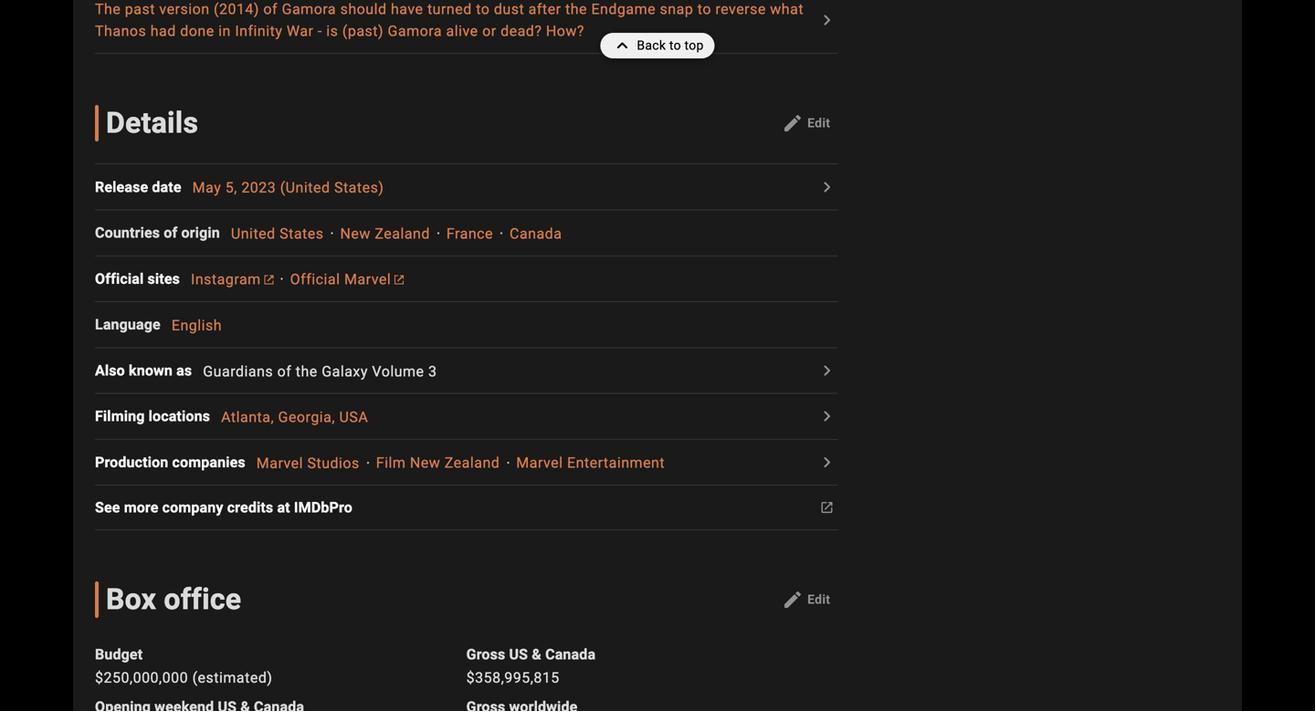 Task type: describe. For each thing, give the bounding box(es) containing it.
release date
[[95, 179, 182, 196]]

edit image for box office
[[782, 590, 804, 612]]

marvel studios
[[257, 455, 360, 472]]

is
[[327, 23, 339, 40]]

atlanta, georgia, usa
[[221, 409, 369, 426]]

see more image for production companies
[[816, 452, 838, 474]]

0 horizontal spatial new
[[340, 225, 371, 242]]

details
[[106, 106, 198, 141]]

france
[[447, 225, 494, 242]]

film new zealand button
[[376, 455, 500, 472]]

credits
[[227, 500, 274, 517]]

at
[[277, 500, 290, 517]]

also known as button
[[95, 360, 203, 382]]

what
[[771, 1, 804, 18]]

gross
[[467, 647, 506, 664]]

1 horizontal spatial zealand
[[445, 455, 500, 472]]

production companies
[[95, 454, 246, 472]]

done
[[180, 23, 214, 40]]

usa
[[339, 409, 369, 426]]

1 horizontal spatial marvel
[[344, 271, 391, 288]]

launch inline image for official marvel
[[395, 276, 404, 285]]

endgame
[[592, 1, 656, 18]]

countries of origin
[[95, 224, 220, 242]]

english
[[172, 317, 222, 334]]

film new zealand
[[376, 455, 500, 472]]

0 horizontal spatial gamora
[[282, 1, 336, 18]]

budget
[[95, 647, 143, 664]]

filming locations button
[[95, 406, 221, 428]]

see
[[95, 500, 120, 517]]

sites
[[148, 270, 180, 288]]

of inside the past version (2014) of gamora should have turned to dust after the endgame snap to reverse what thanos had done in infinity war - is (past) gamora alive or dead? how?
[[264, 1, 278, 18]]

budget $250,000,000 (estimated)
[[95, 647, 273, 687]]

see more element
[[95, 268, 191, 290]]

0 horizontal spatial the
[[296, 363, 318, 380]]

3 see more image from the top
[[816, 497, 838, 519]]

have
[[391, 1, 424, 18]]

alive
[[446, 23, 479, 40]]

production
[[95, 454, 169, 472]]

marvel studios button
[[257, 455, 360, 472]]

(united
[[280, 179, 330, 196]]

marvel entertainment
[[517, 455, 665, 472]]

edit for box office
[[808, 593, 831, 608]]

united
[[231, 225, 276, 242]]

5,
[[225, 179, 237, 196]]

filming
[[95, 408, 145, 426]]

guardians
[[203, 363, 273, 380]]

back to top button
[[601, 33, 715, 58]]

had
[[151, 23, 176, 40]]

1 vertical spatial gamora
[[388, 23, 442, 40]]

(2014)
[[214, 1, 260, 18]]

gross us & canada $358,995,815
[[467, 647, 596, 687]]

also
[[95, 362, 125, 380]]

of for countries of origin
[[164, 224, 178, 242]]

launch inline image for instagram
[[265, 276, 274, 285]]

also known as
[[95, 362, 192, 380]]

imdbpro
[[294, 500, 353, 517]]

production companies button
[[95, 452, 257, 474]]

$250,000,000
[[95, 670, 188, 687]]

edit for details
[[808, 116, 831, 131]]

past
[[125, 1, 155, 18]]

countries
[[95, 224, 160, 242]]

film
[[376, 455, 406, 472]]

how?
[[546, 23, 585, 40]]

turned
[[428, 1, 472, 18]]

us
[[509, 647, 528, 664]]

see the answer image
[[816, 9, 838, 31]]

3
[[429, 363, 437, 380]]

$358,995,815
[[467, 670, 560, 687]]

release
[[95, 179, 148, 196]]

atlanta, georgia, usa button
[[221, 409, 369, 426]]

official marvel button
[[290, 271, 404, 288]]

guardians of the galaxy volume 3
[[203, 363, 437, 380]]

entertainment
[[568, 455, 665, 472]]

states)
[[334, 179, 384, 196]]

(past)
[[343, 23, 384, 40]]

more
[[124, 500, 159, 517]]

instagram button
[[191, 271, 274, 288]]

companies
[[172, 454, 246, 472]]



Task type: locate. For each thing, give the bounding box(es) containing it.
1 horizontal spatial gamora
[[388, 23, 442, 40]]

dead?
[[501, 23, 542, 40]]

0 vertical spatial edit button
[[775, 109, 838, 138]]

edit button for details
[[775, 109, 838, 138]]

0 horizontal spatial zealand
[[375, 225, 430, 242]]

1 vertical spatial new
[[410, 455, 441, 472]]

1 vertical spatial zealand
[[445, 455, 500, 472]]

canada inside gross us & canada $358,995,815
[[546, 647, 596, 664]]

may 5, 2023 (united states) button
[[192, 179, 384, 196]]

edit image
[[782, 113, 804, 135], [782, 590, 804, 612]]

-
[[318, 23, 322, 40]]

1 horizontal spatial new
[[410, 455, 441, 472]]

launch inline image
[[265, 276, 274, 285], [395, 276, 404, 285]]

infinity
[[235, 23, 283, 40]]

official marvel
[[290, 271, 391, 288]]

launch inline image inside instagram button
[[265, 276, 274, 285]]

launch inline image right instagram
[[265, 276, 274, 285]]

official for official sites
[[95, 270, 144, 288]]

the left 'galaxy'
[[296, 363, 318, 380]]

1 horizontal spatial to
[[670, 38, 682, 53]]

official inside see more element
[[95, 270, 144, 288]]

thanos
[[95, 23, 146, 40]]

new zealand button
[[340, 225, 430, 242]]

see more image for release date
[[816, 176, 838, 198]]

may
[[192, 179, 221, 196]]

after
[[529, 1, 562, 18]]

0 vertical spatial gamora
[[282, 1, 336, 18]]

may 5, 2023 (united states)
[[192, 179, 384, 196]]

0 horizontal spatial launch inline image
[[265, 276, 274, 285]]

new right film
[[410, 455, 441, 472]]

official
[[95, 270, 144, 288], [290, 271, 340, 288]]

1 vertical spatial see more image
[[816, 452, 838, 474]]

new zealand
[[340, 225, 430, 242]]

new
[[340, 225, 371, 242], [410, 455, 441, 472]]

1 vertical spatial canada
[[546, 647, 596, 664]]

version
[[159, 1, 210, 18]]

the inside the past version (2014) of gamora should have turned to dust after the endgame snap to reverse what thanos had done in infinity war - is (past) gamora alive or dead? how?
[[566, 1, 588, 18]]

0 vertical spatial canada
[[510, 225, 562, 242]]

0 vertical spatial see more image
[[816, 176, 838, 198]]

release date button
[[95, 176, 192, 198]]

zealand down states)
[[375, 225, 430, 242]]

0 vertical spatial new
[[340, 225, 371, 242]]

the past version (2014) of gamora should have turned to dust after the endgame snap to reverse what thanos had done in infinity war - is (past) gamora alive or dead? how?
[[95, 1, 804, 40]]

2 see more image from the top
[[816, 360, 838, 382]]

date
[[152, 179, 182, 196]]

official sites
[[95, 270, 180, 288]]

the up how? at the top left
[[566, 1, 588, 18]]

united states
[[231, 225, 324, 242]]

see more image for also known as
[[816, 360, 838, 382]]

see more company credits at imdbpro
[[95, 500, 353, 517]]

language
[[95, 316, 161, 334]]

2 edit image from the top
[[782, 590, 804, 612]]

&
[[532, 647, 542, 664]]

company
[[162, 500, 223, 517]]

see more image for filming locations
[[816, 406, 838, 428]]

known
[[129, 362, 173, 380]]

back to top
[[637, 38, 704, 53]]

2 vertical spatial of
[[277, 363, 292, 380]]

box office
[[106, 583, 242, 617]]

united states button
[[231, 225, 324, 242]]

to right snap
[[698, 1, 712, 18]]

launch inline image down new zealand
[[395, 276, 404, 285]]

2 edit from the top
[[808, 593, 831, 608]]

of left origin
[[164, 224, 178, 242]]

canada button
[[510, 225, 562, 242]]

filming locations
[[95, 408, 210, 426]]

0 vertical spatial zealand
[[375, 225, 430, 242]]

volume
[[372, 363, 425, 380]]

edit image for details
[[782, 113, 804, 135]]

origin
[[181, 224, 220, 242]]

galaxy
[[322, 363, 368, 380]]

2 horizontal spatial to
[[698, 1, 712, 18]]

of right guardians at the bottom of page
[[277, 363, 292, 380]]

1 see more image from the top
[[816, 176, 838, 198]]

2 see more image from the top
[[816, 452, 838, 474]]

marvel
[[344, 271, 391, 288], [257, 455, 303, 472], [517, 455, 563, 472]]

states
[[280, 225, 324, 242]]

launch inline image inside official marvel button
[[395, 276, 404, 285]]

in
[[219, 23, 231, 40]]

2 launch inline image from the left
[[395, 276, 404, 285]]

0 vertical spatial see more image
[[816, 406, 838, 428]]

1 launch inline image from the left
[[265, 276, 274, 285]]

1 edit button from the top
[[775, 109, 838, 138]]

locations
[[149, 408, 210, 426]]

1 horizontal spatial official
[[290, 271, 340, 288]]

marvel entertainment button
[[517, 455, 665, 472]]

edit button
[[775, 109, 838, 138], [775, 586, 838, 615]]

back
[[637, 38, 666, 53]]

gamora down "have"
[[388, 23, 442, 40]]

marvel for marvel entertainment
[[517, 455, 563, 472]]

zealand right film
[[445, 455, 500, 472]]

war
[[287, 23, 314, 40]]

marvel for marvel studios
[[257, 455, 303, 472]]

to up or at top
[[476, 1, 490, 18]]

expand less image
[[612, 33, 637, 58]]

marvel up at
[[257, 455, 303, 472]]

dust
[[494, 1, 525, 18]]

marvel down new zealand
[[344, 271, 391, 288]]

snap
[[660, 1, 694, 18]]

official left sites
[[95, 270, 144, 288]]

1 edit from the top
[[808, 116, 831, 131]]

0 horizontal spatial to
[[476, 1, 490, 18]]

0 vertical spatial edit
[[808, 116, 831, 131]]

atlanta,
[[221, 409, 274, 426]]

0 vertical spatial of
[[264, 1, 278, 18]]

box
[[106, 583, 156, 617]]

see more image
[[816, 406, 838, 428], [816, 452, 838, 474], [816, 497, 838, 519]]

1 edit image from the top
[[782, 113, 804, 135]]

of
[[264, 1, 278, 18], [164, 224, 178, 242], [277, 363, 292, 380]]

official down the states
[[290, 271, 340, 288]]

of up infinity
[[264, 1, 278, 18]]

top
[[685, 38, 704, 53]]

canada right "france" button
[[510, 225, 562, 242]]

1 horizontal spatial the
[[566, 1, 588, 18]]

0 horizontal spatial official
[[95, 270, 144, 288]]

to left top
[[670, 38, 682, 53]]

france button
[[447, 225, 494, 242]]

0 horizontal spatial marvel
[[257, 455, 303, 472]]

edit button for box office
[[775, 586, 838, 615]]

of for guardians of the galaxy volume 3
[[277, 363, 292, 380]]

1 vertical spatial edit image
[[782, 590, 804, 612]]

1 vertical spatial edit
[[808, 593, 831, 608]]

1 horizontal spatial launch inline image
[[395, 276, 404, 285]]

official for official marvel
[[290, 271, 340, 288]]

2 vertical spatial see more image
[[816, 497, 838, 519]]

or
[[483, 23, 497, 40]]

new down states)
[[340, 225, 371, 242]]

1 vertical spatial edit button
[[775, 586, 838, 615]]

see more image
[[816, 176, 838, 198], [816, 360, 838, 382]]

instagram
[[191, 271, 261, 288]]

canada right &
[[546, 647, 596, 664]]

georgia,
[[278, 409, 335, 426]]

2 edit button from the top
[[775, 586, 838, 615]]

2023
[[242, 179, 276, 196]]

studios
[[307, 455, 360, 472]]

as
[[177, 362, 192, 380]]

2 horizontal spatial marvel
[[517, 455, 563, 472]]

1 vertical spatial see more image
[[816, 360, 838, 382]]

edit
[[808, 116, 831, 131], [808, 593, 831, 608]]

english button
[[172, 317, 222, 334]]

marvel left entertainment
[[517, 455, 563, 472]]

reverse
[[716, 1, 767, 18]]

1 see more image from the top
[[816, 406, 838, 428]]

0 vertical spatial the
[[566, 1, 588, 18]]

gamora up war
[[282, 1, 336, 18]]

0 vertical spatial edit image
[[782, 113, 804, 135]]

the
[[95, 1, 121, 18]]

should
[[340, 1, 387, 18]]

1 vertical spatial the
[[296, 363, 318, 380]]

1 vertical spatial of
[[164, 224, 178, 242]]

the past version (2014) of gamora should have turned to dust after the endgame snap to reverse what thanos had done in infinity war - is (past) gamora alive or dead? how? button
[[95, 0, 815, 42]]



Task type: vqa. For each thing, say whether or not it's contained in the screenshot.
the 'Connections'
no



